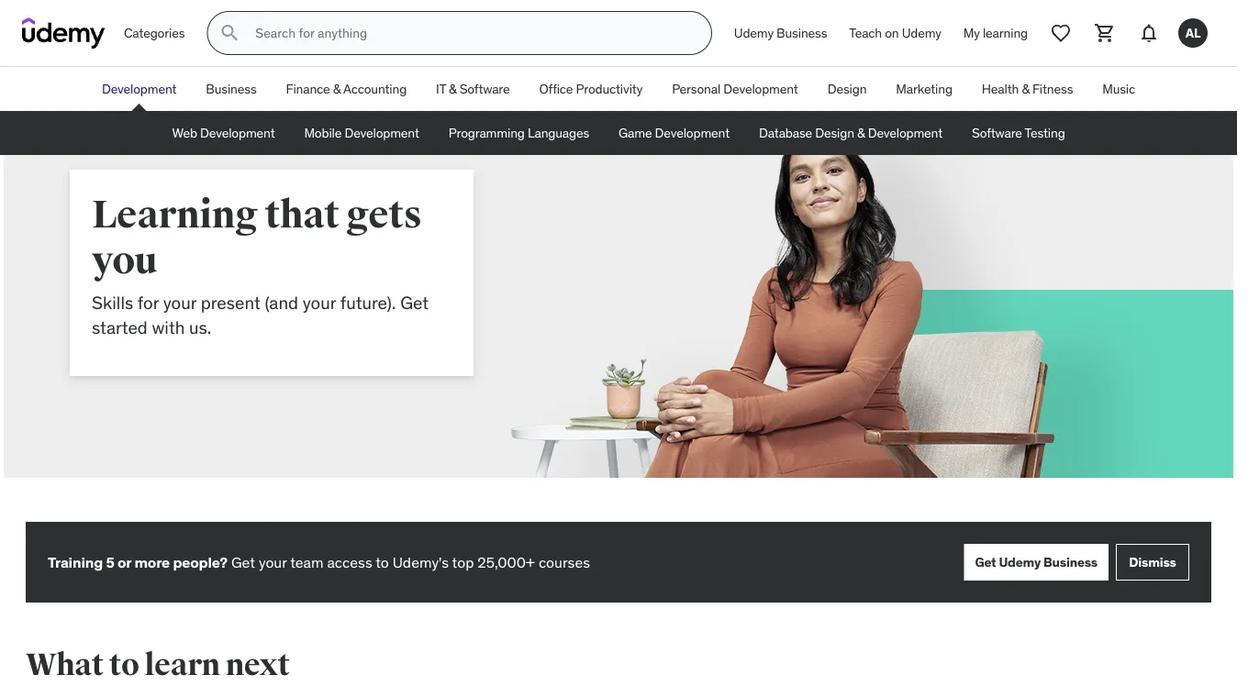Task type: describe. For each thing, give the bounding box(es) containing it.
more
[[134, 553, 170, 572]]

health
[[982, 81, 1019, 97]]

it
[[436, 81, 446, 97]]

learn
[[144, 646, 220, 684]]

udemy's
[[393, 553, 449, 572]]

testing
[[1025, 125, 1065, 141]]

& down design link
[[857, 125, 865, 141]]

al
[[1186, 24, 1201, 41]]

that
[[265, 191, 339, 239]]

0 horizontal spatial to
[[109, 646, 139, 684]]

business link
[[191, 67, 271, 111]]

mobile
[[304, 125, 342, 141]]

udemy image
[[22, 17, 106, 49]]

team
[[290, 553, 324, 572]]

started
[[92, 316, 148, 338]]

0 horizontal spatial get
[[231, 553, 255, 572]]

my learning
[[964, 25, 1028, 41]]

get udemy business link
[[964, 544, 1109, 581]]

my
[[964, 25, 980, 41]]

teach
[[849, 25, 882, 41]]

0 vertical spatial business
[[777, 25, 827, 41]]

udemy business
[[734, 25, 827, 41]]

teach on udemy
[[849, 25, 942, 41]]

development for game development
[[655, 125, 730, 141]]

on
[[885, 25, 899, 41]]

database design & development link
[[744, 111, 957, 155]]

accounting
[[343, 81, 407, 97]]

(and
[[265, 292, 298, 314]]

categories
[[124, 25, 185, 41]]

mobile development link
[[290, 111, 434, 155]]

development down categories dropdown button
[[102, 81, 177, 97]]

5
[[106, 553, 114, 572]]

what
[[26, 646, 104, 684]]

1 vertical spatial software
[[972, 125, 1022, 141]]

development for mobile development
[[345, 125, 419, 141]]

it & software link
[[421, 67, 525, 111]]

finance & accounting
[[286, 81, 407, 97]]

udemy business link
[[723, 11, 838, 55]]

1 vertical spatial design
[[815, 125, 854, 141]]

access
[[327, 553, 372, 572]]

design link
[[813, 67, 881, 111]]

my learning link
[[953, 11, 1039, 55]]

health & fitness link
[[967, 67, 1088, 111]]

people?
[[173, 553, 228, 572]]

teach on udemy link
[[838, 11, 953, 55]]

web
[[172, 125, 197, 141]]

development down marketing link
[[868, 125, 943, 141]]

languages
[[528, 125, 589, 141]]

submit search image
[[219, 22, 241, 44]]

personal development link
[[657, 67, 813, 111]]

health & fitness
[[982, 81, 1073, 97]]

2 horizontal spatial business
[[1044, 554, 1098, 571]]

& for fitness
[[1022, 81, 1030, 97]]

game development
[[619, 125, 730, 141]]

present
[[201, 292, 260, 314]]

development for web development
[[200, 125, 275, 141]]

0 vertical spatial design
[[828, 81, 867, 97]]

game development link
[[604, 111, 744, 155]]

dismiss button
[[1116, 544, 1190, 581]]

programming languages link
[[434, 111, 604, 155]]

development link
[[87, 67, 191, 111]]

udemy inside "link"
[[902, 25, 942, 41]]



Task type: vqa. For each thing, say whether or not it's contained in the screenshot.
Health & Fitness
yes



Task type: locate. For each thing, give the bounding box(es) containing it.
dismiss
[[1129, 554, 1176, 571]]

us.
[[189, 316, 211, 338]]

development up "database"
[[724, 81, 798, 97]]

notifications image
[[1138, 22, 1160, 44]]

business up the web development
[[206, 81, 257, 97]]

2 horizontal spatial get
[[975, 554, 996, 571]]

wishlist image
[[1050, 22, 1072, 44]]

to
[[376, 553, 389, 572], [109, 646, 139, 684]]

&
[[333, 81, 341, 97], [449, 81, 457, 97], [1022, 81, 1030, 97], [857, 125, 865, 141]]

& inside 'link'
[[449, 81, 457, 97]]

1 horizontal spatial to
[[376, 553, 389, 572]]

training
[[48, 553, 103, 572]]

development down accounting in the left top of the page
[[345, 125, 419, 141]]

next
[[225, 646, 290, 684]]

development for personal development
[[724, 81, 798, 97]]

business
[[777, 25, 827, 41], [206, 81, 257, 97], [1044, 554, 1098, 571]]

1 horizontal spatial udemy
[[902, 25, 942, 41]]

your right "(and" on the left of the page
[[303, 292, 336, 314]]

office productivity link
[[525, 67, 657, 111]]

mobile development
[[304, 125, 419, 141]]

Search for anything text field
[[252, 17, 689, 49]]

or
[[117, 553, 131, 572]]

get
[[400, 292, 429, 314], [231, 553, 255, 572], [975, 554, 996, 571]]

1 horizontal spatial get
[[400, 292, 429, 314]]

database design & development
[[759, 125, 943, 141]]

& for accounting
[[333, 81, 341, 97]]

design down design link
[[815, 125, 854, 141]]

get inside the learning that gets you skills for your present (and your future). get started with us.
[[400, 292, 429, 314]]

your
[[163, 292, 197, 314], [303, 292, 336, 314], [259, 553, 287, 572]]

& right it
[[449, 81, 457, 97]]

shopping cart with 0 items image
[[1094, 22, 1116, 44]]

courses
[[539, 553, 590, 572]]

software right it
[[460, 81, 510, 97]]

software down health
[[972, 125, 1022, 141]]

0 vertical spatial software
[[460, 81, 510, 97]]

personal development
[[672, 81, 798, 97]]

web development link
[[157, 111, 290, 155]]

music
[[1103, 81, 1135, 97]]

web development
[[172, 125, 275, 141]]

your for learning that gets you
[[163, 292, 197, 314]]

software testing
[[972, 125, 1065, 141]]

music link
[[1088, 67, 1150, 111]]

it & software
[[436, 81, 510, 97]]

software inside 'link'
[[460, 81, 510, 97]]

marketing link
[[881, 67, 967, 111]]

udemy
[[734, 25, 774, 41], [902, 25, 942, 41], [999, 554, 1041, 571]]

business left teach
[[777, 25, 827, 41]]

business left dismiss
[[1044, 554, 1098, 571]]

your up with
[[163, 292, 197, 314]]

finance
[[286, 81, 330, 97]]

productivity
[[576, 81, 643, 97]]

database
[[759, 125, 812, 141]]

design
[[828, 81, 867, 97], [815, 125, 854, 141]]

25,000+
[[478, 553, 535, 572]]

fitness
[[1033, 81, 1073, 97]]

what to learn next
[[26, 646, 290, 684]]

office
[[539, 81, 573, 97]]

programming
[[449, 125, 525, 141]]

get udemy business
[[975, 554, 1098, 571]]

future).
[[340, 292, 396, 314]]

business inside "link"
[[206, 81, 257, 97]]

& right health
[[1022, 81, 1030, 97]]

2 horizontal spatial udemy
[[999, 554, 1041, 571]]

categories button
[[113, 11, 196, 55]]

al link
[[1171, 11, 1215, 55]]

learning that gets you skills for your present (and your future). get started with us.
[[92, 191, 429, 338]]

gets
[[346, 191, 422, 239]]

1 horizontal spatial software
[[972, 125, 1022, 141]]

your left the team
[[259, 553, 287, 572]]

0 horizontal spatial business
[[206, 81, 257, 97]]

0 horizontal spatial your
[[163, 292, 197, 314]]

with
[[152, 316, 185, 338]]

0 horizontal spatial software
[[460, 81, 510, 97]]

you
[[92, 237, 158, 285]]

1 vertical spatial to
[[109, 646, 139, 684]]

to left the learn
[[109, 646, 139, 684]]

top
[[452, 553, 474, 572]]

1 horizontal spatial business
[[777, 25, 827, 41]]

learning
[[92, 191, 258, 239]]

finance & accounting link
[[271, 67, 421, 111]]

your for training 5 or more people?
[[259, 553, 287, 572]]

software
[[460, 81, 510, 97], [972, 125, 1022, 141]]

skills
[[92, 292, 133, 314]]

programming languages
[[449, 125, 589, 141]]

personal
[[672, 81, 721, 97]]

game
[[619, 125, 652, 141]]

get inside get udemy business link
[[975, 554, 996, 571]]

2 horizontal spatial your
[[303, 292, 336, 314]]

0 vertical spatial to
[[376, 553, 389, 572]]

1 vertical spatial business
[[206, 81, 257, 97]]

1 horizontal spatial your
[[259, 553, 287, 572]]

design up database design & development
[[828, 81, 867, 97]]

learning
[[983, 25, 1028, 41]]

2 vertical spatial business
[[1044, 554, 1098, 571]]

development down personal
[[655, 125, 730, 141]]

development
[[102, 81, 177, 97], [724, 81, 798, 97], [200, 125, 275, 141], [345, 125, 419, 141], [655, 125, 730, 141], [868, 125, 943, 141]]

training 5 or more people? get your team access to udemy's top 25,000+ courses
[[48, 553, 590, 572]]

for
[[138, 292, 159, 314]]

& for software
[[449, 81, 457, 97]]

development down business "link"
[[200, 125, 275, 141]]

software testing link
[[957, 111, 1080, 155]]

marketing
[[896, 81, 953, 97]]

0 horizontal spatial udemy
[[734, 25, 774, 41]]

& right finance
[[333, 81, 341, 97]]

office productivity
[[539, 81, 643, 97]]

to right access
[[376, 553, 389, 572]]



